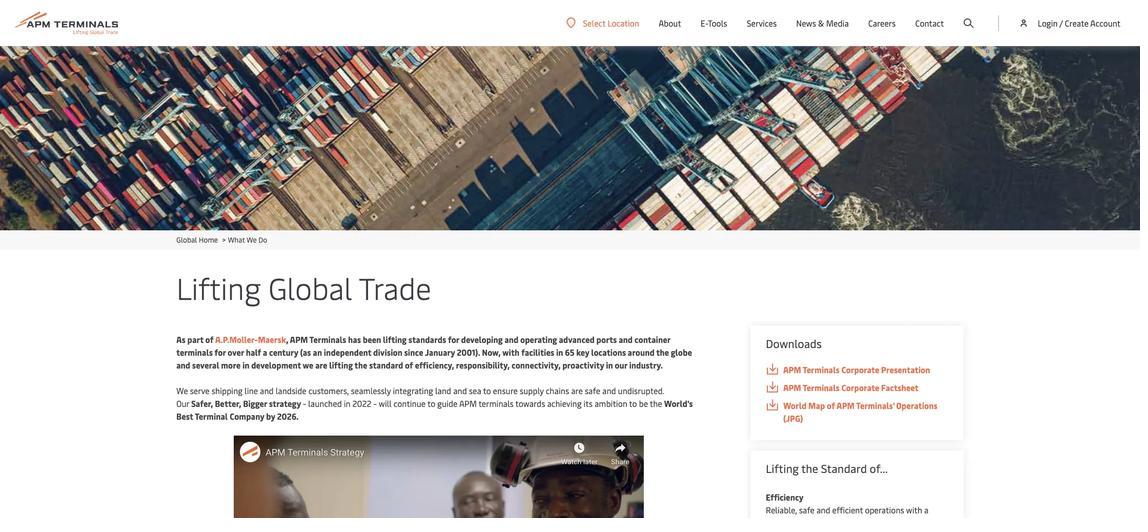 Task type: vqa. For each thing, say whether or not it's contained in the screenshot.
serve
yes



Task type: locate. For each thing, give the bounding box(es) containing it.
corporate up apm terminals corporate factsheet 'link'
[[842, 365, 880, 376]]

corporate for presentation
[[842, 365, 880, 376]]

1 horizontal spatial -
[[373, 398, 377, 410]]

1 vertical spatial global
[[268, 268, 352, 308]]

1 vertical spatial for
[[215, 347, 226, 358]]

about
[[659, 17, 681, 29]]

0 vertical spatial are
[[315, 360, 327, 371]]

a
[[263, 347, 267, 358], [924, 505, 929, 516]]

2 vertical spatial of
[[827, 400, 835, 412]]

0 horizontal spatial global
[[176, 235, 197, 245]]

what
[[228, 235, 245, 245]]

apm down downloads
[[783, 365, 801, 376]]

lifting for lifting the standard of...
[[766, 461, 799, 477]]

facilities
[[521, 347, 554, 358]]

apm
[[290, 334, 308, 346], [783, 365, 801, 376], [783, 382, 801, 394], [459, 398, 477, 410], [837, 400, 855, 412]]

(as
[[300, 347, 311, 358]]

0 horizontal spatial a
[[263, 347, 267, 358]]

and inside efficiency reliable, safe and efficient operations with a continuous improvement focus.
[[817, 505, 830, 516]]

of
[[205, 334, 214, 346], [405, 360, 413, 371], [827, 400, 835, 412]]

industry.
[[629, 360, 663, 371]]

launched
[[308, 398, 342, 410]]

to right sea
[[483, 386, 491, 397]]

terminals down part
[[176, 347, 213, 358]]

continuous
[[766, 518, 807, 519]]

services button
[[747, 0, 777, 46]]

0 vertical spatial for
[[448, 334, 459, 346]]

2 horizontal spatial of
[[827, 400, 835, 412]]

login / create account
[[1038, 17, 1121, 29]]

corporate
[[842, 365, 880, 376], [842, 382, 880, 394]]

0 vertical spatial lifting
[[176, 268, 261, 308]]

1 horizontal spatial of
[[405, 360, 413, 371]]

key
[[576, 347, 589, 358]]

sea
[[469, 386, 481, 397]]

safe up its
[[585, 386, 600, 397]]

careers button
[[868, 0, 896, 46]]

>
[[222, 235, 226, 245]]

1 vertical spatial a
[[924, 505, 929, 516]]

better,
[[215, 398, 241, 410]]

the
[[656, 347, 669, 358], [355, 360, 367, 371], [650, 398, 662, 410], [801, 461, 818, 477]]

0 vertical spatial safe
[[585, 386, 600, 397]]

location
[[608, 17, 639, 28]]

are up the achieving
[[571, 386, 583, 397]]

apm terminals corporate presentation
[[783, 365, 930, 376]]

1 horizontal spatial to
[[483, 386, 491, 397]]

1 vertical spatial corporate
[[842, 382, 880, 394]]

1 vertical spatial safe
[[799, 505, 815, 516]]

1 vertical spatial are
[[571, 386, 583, 397]]

and up improvement
[[817, 505, 830, 516]]

0 horizontal spatial are
[[315, 360, 327, 371]]

1 vertical spatial of
[[405, 360, 413, 371]]

responsibility,
[[456, 360, 510, 371]]

with right now,
[[503, 347, 520, 358]]

1 horizontal spatial a
[[924, 505, 929, 516]]

of right part
[[205, 334, 214, 346]]

0 horizontal spatial terminals
[[176, 347, 213, 358]]

apm terminals corporate factsheet link
[[766, 382, 949, 395]]

ambition
[[595, 398, 627, 410]]

terminals up map
[[803, 382, 840, 394]]

terminals
[[176, 347, 213, 358], [479, 398, 514, 410]]

- down landside on the bottom left of page
[[303, 398, 306, 410]]

1 corporate from the top
[[842, 365, 880, 376]]

and right ports on the bottom
[[619, 334, 633, 346]]

has
[[348, 334, 361, 346]]

1 horizontal spatial lifting
[[383, 334, 407, 346]]

2 horizontal spatial to
[[629, 398, 637, 410]]

media
[[826, 17, 849, 29]]

2 vertical spatial terminals
[[803, 382, 840, 394]]

we up the our
[[176, 386, 188, 397]]

apm inside apm terminals corporate presentation link
[[783, 365, 801, 376]]

terminals inside 'link'
[[803, 382, 840, 394]]

do
[[259, 235, 267, 245]]

lifting
[[383, 334, 407, 346], [329, 360, 353, 371]]

corporate inside 'link'
[[842, 382, 880, 394]]

0 vertical spatial with
[[503, 347, 520, 358]]

of inside world map of apm terminals' operations (jpg)
[[827, 400, 835, 412]]

with right the operations on the right bottom of the page
[[906, 505, 922, 516]]

0 horizontal spatial for
[[215, 347, 226, 358]]

of down since
[[405, 360, 413, 371]]

safe inside we serve shipping line and landside customers, seamlessly integrating land and sea to ensure supply chains are safe and undisrupted. our
[[585, 386, 600, 397]]

0 horizontal spatial to
[[428, 398, 435, 410]]

0 vertical spatial global
[[176, 235, 197, 245]]

apm up world
[[783, 382, 801, 394]]

focus.
[[860, 518, 882, 519]]

global home link
[[176, 235, 218, 245]]

we left the do
[[247, 235, 257, 245]]

in
[[556, 347, 563, 358], [242, 360, 249, 371], [606, 360, 613, 371], [344, 398, 351, 410]]

2 corporate from the top
[[842, 382, 880, 394]]

a.p.moller-
[[215, 334, 258, 346]]

1 horizontal spatial with
[[906, 505, 922, 516]]

lifting up efficiency
[[766, 461, 799, 477]]

0 vertical spatial a
[[263, 347, 267, 358]]

terminals
[[309, 334, 346, 346], [803, 365, 840, 376], [803, 382, 840, 394]]

a right half
[[263, 347, 267, 358]]

a inside efficiency reliable, safe and efficient operations with a continuous improvement focus.
[[924, 505, 929, 516]]

developing
[[461, 334, 503, 346]]

bigger
[[243, 398, 267, 410]]

to left the be
[[629, 398, 637, 410]]

for left over
[[215, 347, 226, 358]]

0 horizontal spatial with
[[503, 347, 520, 358]]

lifting for lifting global trade
[[176, 268, 261, 308]]

0 vertical spatial terminals
[[309, 334, 346, 346]]

line
[[245, 386, 258, 397]]

1 horizontal spatial we
[[247, 235, 257, 245]]

0 horizontal spatial safe
[[585, 386, 600, 397]]

terminals for apm terminals corporate presentation
[[803, 365, 840, 376]]

of inside , apm terminals has been lifting standards for developing and operating advanced ports and container terminals for over half a century (as an independent division since january 2001). now, with facilities in 65 key locations around the globe and several more in development we are lifting the standard of efficiency, responsibility, connectivity, proactivity in our industry.
[[405, 360, 413, 371]]

1 horizontal spatial are
[[571, 386, 583, 397]]

contact button
[[915, 0, 944, 46]]

and left the operating at the bottom left of the page
[[505, 334, 519, 346]]

0 horizontal spatial lifting
[[329, 360, 353, 371]]

as
[[176, 334, 186, 346]]

1 horizontal spatial lifting
[[766, 461, 799, 477]]

operations
[[865, 505, 904, 516]]

in left 65
[[556, 347, 563, 358]]

careers
[[868, 17, 896, 29]]

e-tools button
[[701, 0, 727, 46]]

a right the operations on the right bottom of the page
[[924, 505, 929, 516]]

the left standard
[[801, 461, 818, 477]]

select location
[[583, 17, 639, 28]]

global
[[176, 235, 197, 245], [268, 268, 352, 308]]

globe
[[671, 347, 692, 358]]

customers,
[[308, 386, 349, 397]]

apm right ','
[[290, 334, 308, 346]]

are right we
[[315, 360, 327, 371]]

standard
[[369, 360, 403, 371]]

login
[[1038, 17, 1058, 29]]

and left sea
[[453, 386, 467, 397]]

world
[[783, 400, 807, 412]]

we
[[247, 235, 257, 245], [176, 386, 188, 397]]

0 horizontal spatial -
[[303, 398, 306, 410]]

of right map
[[827, 400, 835, 412]]

achieving
[[547, 398, 582, 410]]

for
[[448, 334, 459, 346], [215, 347, 226, 358]]

chains
[[546, 386, 569, 397]]

to left guide
[[428, 398, 435, 410]]

for up the 'january'
[[448, 334, 459, 346]]

0 vertical spatial we
[[247, 235, 257, 245]]

safe up continuous
[[799, 505, 815, 516]]

part
[[187, 334, 204, 346]]

0 vertical spatial corporate
[[842, 365, 880, 376]]

and up ambition
[[602, 386, 616, 397]]

downloads
[[766, 336, 822, 352]]

terminals down ensure
[[479, 398, 514, 410]]

- left will
[[373, 398, 377, 410]]

1 vertical spatial terminals
[[479, 398, 514, 410]]

1 vertical spatial lifting
[[766, 461, 799, 477]]

terminals up an
[[309, 334, 346, 346]]

of for world
[[827, 400, 835, 412]]

lifting global trade
[[176, 268, 431, 308]]

0 horizontal spatial lifting
[[176, 268, 261, 308]]

1 vertical spatial terminals
[[803, 365, 840, 376]]

terminals inside , apm terminals has been lifting standards for developing and operating advanced ports and container terminals for over half a century (as an independent division since january 2001). now, with facilities in 65 key locations around the globe and several more in development we are lifting the standard of efficiency, responsibility, connectivity, proactivity in our industry.
[[176, 347, 213, 358]]

safe inside efficiency reliable, safe and efficient operations with a continuous improvement focus.
[[799, 505, 815, 516]]

world's
[[664, 398, 693, 410]]

are
[[315, 360, 327, 371], [571, 386, 583, 397]]

1 vertical spatial we
[[176, 386, 188, 397]]

1 horizontal spatial global
[[268, 268, 352, 308]]

lifting down global home > what we do
[[176, 268, 261, 308]]

1 horizontal spatial for
[[448, 334, 459, 346]]

terminals up apm terminals corporate factsheet
[[803, 365, 840, 376]]

our
[[176, 398, 190, 410]]

world map of apm terminals' operations (jpg)
[[783, 400, 938, 425]]

corporate down apm terminals corporate presentation link
[[842, 382, 880, 394]]

since
[[404, 347, 423, 358]]

tools
[[708, 17, 727, 29]]

lifting down independent
[[329, 360, 353, 371]]

locations
[[591, 347, 626, 358]]

a inside , apm terminals has been lifting standards for developing and operating advanced ports and container terminals for over half a century (as an independent division since january 2001). now, with facilities in 65 key locations around the globe and several more in development we are lifting the standard of efficiency, responsibility, connectivity, proactivity in our industry.
[[263, 347, 267, 358]]

0 horizontal spatial of
[[205, 334, 214, 346]]

apm down apm terminals corporate factsheet
[[837, 400, 855, 412]]

0 vertical spatial of
[[205, 334, 214, 346]]

land
[[435, 386, 451, 397]]

world map of apm terminals' operations (jpg) link
[[766, 400, 949, 426]]

1 horizontal spatial safe
[[799, 505, 815, 516]]

home
[[199, 235, 218, 245]]

undisrupted.
[[618, 386, 664, 397]]

safe
[[585, 386, 600, 397], [799, 505, 815, 516]]

0 vertical spatial terminals
[[176, 347, 213, 358]]

lifting up division
[[383, 334, 407, 346]]

1 vertical spatial with
[[906, 505, 922, 516]]

/
[[1060, 17, 1063, 29]]

terminals inside , apm terminals has been lifting standards for developing and operating advanced ports and container terminals for over half a century (as an independent division since january 2001). now, with facilities in 65 key locations around the globe and several more in development we are lifting the standard of efficiency, responsibility, connectivity, proactivity in our industry.
[[309, 334, 346, 346]]

the down independent
[[355, 360, 367, 371]]

0 horizontal spatial we
[[176, 386, 188, 397]]



Task type: describe. For each thing, give the bounding box(es) containing it.
safer, better, bigger strategy - launched in 2022 - will continue to guide apm terminals towards achieving its ambition to be the
[[190, 398, 664, 410]]

efficiency
[[766, 492, 804, 503]]

january
[[425, 347, 455, 358]]

select
[[583, 17, 606, 28]]

terminals for apm terminals corporate factsheet
[[803, 382, 840, 394]]

an
[[313, 347, 322, 358]]

landside
[[276, 386, 306, 397]]

apm terminals lazaro image
[[0, 46, 1140, 231]]

&
[[818, 17, 824, 29]]

are inside we serve shipping line and landside customers, seamlessly integrating land and sea to ensure supply chains are safe and undisrupted. our
[[571, 386, 583, 397]]

0 vertical spatial lifting
[[383, 334, 407, 346]]

safer,
[[191, 398, 213, 410]]

lifting the standard of...
[[766, 461, 888, 477]]

operating
[[520, 334, 557, 346]]

news & media
[[796, 17, 849, 29]]

will
[[379, 398, 392, 410]]

contact
[[915, 17, 944, 29]]

select location button
[[567, 17, 639, 28]]

development
[[251, 360, 301, 371]]

corporate for factsheet
[[842, 382, 880, 394]]

apm inside apm terminals corporate factsheet 'link'
[[783, 382, 801, 394]]

factsheet
[[881, 382, 919, 394]]

as part of a.p.moller-maersk
[[176, 334, 286, 346]]

division
[[373, 347, 402, 358]]

around
[[628, 347, 655, 358]]

operations
[[896, 400, 938, 412]]

reliable,
[[766, 505, 797, 516]]

connectivity,
[[512, 360, 561, 371]]

a.p.moller-maersk link
[[215, 334, 286, 346]]

the right the be
[[650, 398, 662, 410]]

efficiency,
[[415, 360, 454, 371]]

of...
[[870, 461, 888, 477]]

ports
[[597, 334, 617, 346]]

map
[[809, 400, 825, 412]]

guide
[[437, 398, 458, 410]]

shipping
[[212, 386, 243, 397]]

integrating
[[393, 386, 433, 397]]

terminals'
[[856, 400, 894, 412]]

account
[[1091, 17, 1121, 29]]

to inside we serve shipping line and landside customers, seamlessly integrating land and sea to ensure supply chains are safe and undisrupted. our
[[483, 386, 491, 397]]

in left "2022"
[[344, 398, 351, 410]]

2022
[[353, 398, 371, 410]]

with inside , apm terminals has been lifting standards for developing and operating advanced ports and container terminals for over half a century (as an independent division since january 2001). now, with facilities in 65 key locations around the globe and several more in development we are lifting the standard of efficiency, responsibility, connectivity, proactivity in our industry.
[[503, 347, 520, 358]]

of for as
[[205, 334, 214, 346]]

world's best terminal company by 2026.
[[176, 398, 693, 422]]

with inside efficiency reliable, safe and efficient operations with a continuous improvement focus.
[[906, 505, 922, 516]]

2 - from the left
[[373, 398, 377, 410]]

apm inside , apm terminals has been lifting standards for developing and operating advanced ports and container terminals for over half a century (as an independent division since january 2001). now, with facilities in 65 key locations around the globe and several more in development we are lifting the standard of efficiency, responsibility, connectivity, proactivity in our industry.
[[290, 334, 308, 346]]

century
[[269, 347, 298, 358]]

1 vertical spatial lifting
[[329, 360, 353, 371]]

news & media button
[[796, 0, 849, 46]]

create
[[1065, 17, 1089, 29]]

supply
[[520, 386, 544, 397]]

1 - from the left
[[303, 398, 306, 410]]

login / create account link
[[1019, 0, 1121, 46]]

container
[[635, 334, 671, 346]]

serve
[[190, 386, 210, 397]]

1 horizontal spatial terminals
[[479, 398, 514, 410]]

by
[[266, 411, 275, 422]]

standard
[[821, 461, 867, 477]]

we serve shipping line and landside customers, seamlessly integrating land and sea to ensure supply chains are safe and undisrupted. our
[[176, 386, 664, 410]]

maersk
[[258, 334, 286, 346]]

more
[[221, 360, 241, 371]]

company
[[230, 411, 264, 422]]

we
[[303, 360, 313, 371]]

now,
[[482, 347, 501, 358]]

e-tools
[[701, 17, 727, 29]]

proactivity
[[563, 360, 604, 371]]

independent
[[324, 347, 371, 358]]

towards
[[516, 398, 545, 410]]

,
[[286, 334, 288, 346]]

apm down sea
[[459, 398, 477, 410]]

its
[[584, 398, 593, 410]]

in left our at the right
[[606, 360, 613, 371]]

apm terminals corporate factsheet
[[783, 382, 919, 394]]

apm inside world map of apm terminals' operations (jpg)
[[837, 400, 855, 412]]

, apm terminals has been lifting standards for developing and operating advanced ports and container terminals for over half a century (as an independent division since january 2001). now, with facilities in 65 key locations around the globe and several more in development we are lifting the standard of efficiency, responsibility, connectivity, proactivity in our industry.
[[176, 334, 692, 371]]

are inside , apm terminals has been lifting standards for developing and operating advanced ports and container terminals for over half a century (as an independent division since january 2001). now, with facilities in 65 key locations around the globe and several more in development we are lifting the standard of efficiency, responsibility, connectivity, proactivity in our industry.
[[315, 360, 327, 371]]

65
[[565, 347, 575, 358]]

terminal
[[195, 411, 228, 422]]

best
[[176, 411, 193, 422]]

strategy
[[269, 398, 301, 410]]

(jpg)
[[783, 413, 803, 425]]

and right line
[[260, 386, 274, 397]]

and left "several"
[[176, 360, 190, 371]]

over
[[228, 347, 244, 358]]

been
[[363, 334, 381, 346]]

seamlessly
[[351, 386, 391, 397]]

standards
[[409, 334, 446, 346]]

the down container
[[656, 347, 669, 358]]

services
[[747, 17, 777, 29]]

news
[[796, 17, 816, 29]]

global home > what we do
[[176, 235, 267, 245]]

in down half
[[242, 360, 249, 371]]

efficiency reliable, safe and efficient operations with a continuous improvement focus.
[[766, 492, 929, 519]]

improvement
[[809, 518, 858, 519]]

we inside we serve shipping line and landside customers, seamlessly integrating land and sea to ensure supply chains are safe and undisrupted. our
[[176, 386, 188, 397]]



